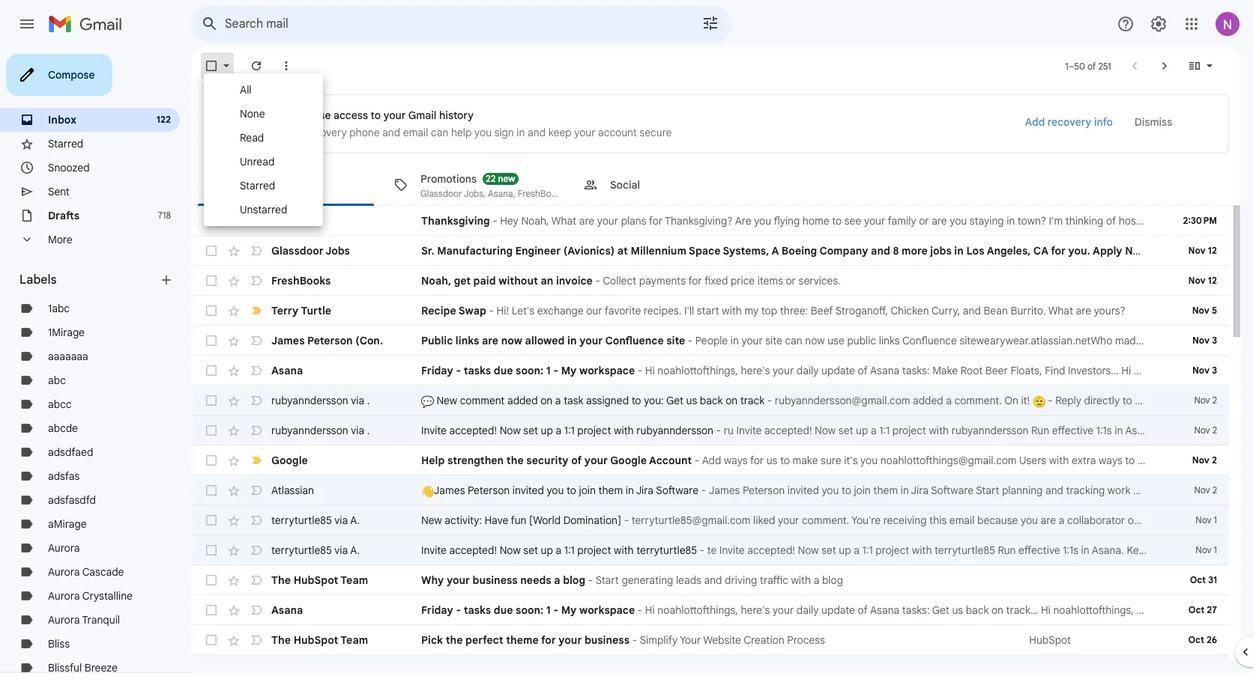 Task type: locate. For each thing, give the bounding box(es) containing it.
0 vertical spatial peterson
[[307, 334, 353, 348]]

swap
[[459, 304, 486, 318]]

1 horizontal spatial get
[[932, 604, 950, 618]]

57 ͏ from the left
[[991, 274, 994, 288]]

james down terry
[[271, 334, 305, 348]]

3 up the rubyannders
[[1212, 365, 1217, 376]]

row containing ican read
[[192, 206, 1253, 236]]

are
[[579, 214, 595, 228], [932, 214, 947, 228], [1076, 304, 1091, 318], [482, 334, 499, 348], [1230, 454, 1246, 468], [1041, 514, 1056, 528]]

now down hi!
[[501, 334, 522, 348]]

0 horizontal spatial read
[[240, 131, 264, 145]]

0 horizontal spatial confluence
[[605, 334, 664, 348]]

space
[[689, 244, 721, 258]]

generating
[[622, 574, 673, 588]]

71 ͏ from the left
[[1029, 274, 1032, 288]]

1 team from the top
[[341, 574, 368, 588]]

security
[[526, 454, 569, 468]]

tab list
[[192, 164, 1241, 206]]

0 horizontal spatial back
[[700, 394, 723, 408]]

hubspot for why your business needs a blog - start generating leads and driving traffic with a blog ‌ ‌ ‌ ‌ ‌ ‌ ‌ ‌ ‌ ‌ ‌ ‌ ‌ ‌ ‌ ‌ ‌ ‌ ‌ ‌ ‌ ‌ ‌ ‌ ‌ ‌ ‌ ‌ ‌ ‌ ‌ ‌ ‌ ‌ ‌ ‌ ‌ ‌ ‌ ‌ ‌ ‌ ‌ ‌ ‌ ‌ ‌ ‌ ‌ ‌ ‌ ‌ ‌ ‌ ‌ ‌ ‌ ‌ ‌ ‌ ‌ ‌ ‌ ‌ ‌ ‌ ‌ ‌ ‌ ‌ ‌ ‌ ‌
[[294, 574, 338, 588]]

up
[[541, 424, 553, 438], [856, 424, 868, 438], [541, 544, 553, 558]]

0 horizontal spatial peterson
[[307, 334, 353, 348]]

los
[[966, 244, 985, 258]]

58 ͏ from the left
[[994, 274, 997, 288]]

10 ͏ from the left
[[865, 274, 868, 288]]

0 vertical spatial the
[[1145, 334, 1160, 348]]

0 horizontal spatial track
[[740, 394, 765, 408]]

terryturtle85 for new activity: have fun [world domination] - terryturtle85@gmail.com liked your comment. you're receiving this email because you are a collaborator on this task. reply directly 
[[271, 514, 332, 528]]

0 vertical spatial can
[[431, 126, 448, 139]]

0 horizontal spatial email
[[403, 126, 428, 139]]

aurora for aurora link
[[48, 542, 80, 555]]

inbox tip region
[[204, 94, 1229, 154]]

nov 3 up the rubyannders
[[1193, 365, 1217, 376]]

your down traffic
[[773, 604, 794, 618]]

make
[[933, 364, 958, 378]]

1 this from the left
[[929, 514, 947, 528]]

terryturtle85 via a. for new activity: have fun [world domination]
[[271, 514, 360, 528]]

1 horizontal spatial business
[[585, 634, 630, 648]]

blog up friday - tasks due soon: 1 - my workspace - hi noahlottofthings, here's your daily update of asana tasks: get us back on track… hi noahlottofthings, friday - tasks assigned to
[[822, 574, 843, 588]]

1 horizontal spatial track
[[1187, 424, 1212, 438]]

via for invite accepted! now set up a 1:1 project with rubyanndersson
[[351, 424, 364, 438]]

ru
[[1185, 394, 1195, 408], [724, 424, 734, 438]]

0 vertical spatial the hubspot team
[[271, 574, 368, 588]]

oct for hubspot
[[1188, 635, 1204, 646]]

0 vertical spatial my
[[561, 364, 577, 378]]

noahlottofthings, down change
[[1134, 364, 1215, 378]]

0 vertical spatial us
[[686, 394, 697, 408]]

1 vertical spatial terryturtle85 via a.
[[271, 544, 360, 558]]

2 update from the top
[[822, 604, 855, 618]]

31 ͏ from the left
[[922, 274, 924, 288]]

recovery down "lose"
[[305, 126, 347, 139]]

accepted! for invite accepted! now set up a 1:1 project with rubyanndersson - ru invite accepted! now set up a 1:1 project with rubyanndersson run effective 1:1s in asana. keep track of discus
[[449, 424, 497, 438]]

james left pete
[[1201, 334, 1232, 348]]

and left 8
[[871, 244, 890, 258]]

1 vertical spatial ru
[[724, 424, 734, 438]]

recovery left info at the right of page
[[1048, 115, 1092, 129]]

nov right keep
[[1194, 425, 1210, 436]]

you left sign
[[475, 126, 492, 139]]

12 up 5
[[1208, 275, 1217, 286]]

3 aurora from the top
[[48, 590, 80, 603]]

google up atlassian
[[271, 454, 308, 468]]

main content
[[192, 48, 1253, 674]]

14 ͏ from the left
[[876, 274, 879, 288]]

gmail image
[[48, 9, 130, 39]]

1 horizontal spatial comment.
[[955, 394, 1002, 408]]

row
[[192, 206, 1253, 236], [192, 236, 1229, 266], [192, 266, 1229, 296], [192, 296, 1229, 326], [192, 326, 1253, 356], [192, 356, 1253, 386], [192, 386, 1253, 416], [192, 416, 1253, 446], [192, 446, 1253, 476], [192, 476, 1229, 506], [192, 506, 1253, 536], [192, 536, 1229, 566], [192, 566, 1229, 596], [192, 596, 1253, 626], [192, 626, 1229, 656], [192, 656, 1229, 674]]

1 rubyanndersson via . from the top
[[271, 394, 370, 408]]

1 vertical spatial update
[[822, 604, 855, 618]]

added down 'make'
[[913, 394, 944, 408]]

nov for invite accepted! now set up a 1:1 project with terryturtle85 -
[[1196, 545, 1212, 556]]

aurora for aurora cascade
[[48, 566, 80, 579]]

1 horizontal spatial glassdoor
[[421, 188, 462, 199]]

50
[[1074, 60, 1085, 72]]

thanksgiving
[[421, 214, 490, 228]]

to up asana. on the bottom right of page
[[1123, 394, 1132, 408]]

nov up 'nov 5'
[[1188, 275, 1206, 286]]

update for make
[[822, 364, 855, 378]]

0 vertical spatial assigned
[[586, 394, 629, 408]]

0 vertical spatial track
[[740, 394, 765, 408]]

0 horizontal spatial james
[[271, 334, 305, 348]]

1mirage link
[[48, 326, 85, 340]]

2
[[1213, 395, 1217, 406], [1213, 425, 1217, 436], [1212, 455, 1217, 466], [1213, 485, 1217, 496]]

1 vertical spatial the hubspot team
[[271, 634, 368, 648]]

nov right "their"
[[1192, 455, 1210, 466]]

nov down 'nov 5'
[[1193, 335, 1210, 346]]

peterson
[[307, 334, 353, 348], [468, 484, 510, 498]]

1 vertical spatial soon:
[[516, 604, 544, 618]]

1 vertical spatial read
[[296, 214, 322, 228]]

nov 12
[[1188, 245, 1217, 256], [1188, 275, 1217, 286]]

business left simplify
[[585, 634, 630, 648]]

2 row from the top
[[192, 236, 1229, 266]]

it!
[[1021, 394, 1030, 408]]

liked
[[753, 514, 775, 528]]

2 my from the top
[[561, 604, 577, 618]]

1 vertical spatial track
[[1187, 424, 1212, 438]]

2 now from the left
[[805, 334, 825, 348]]

nov 2
[[1194, 395, 1217, 406], [1194, 425, 1217, 436], [1192, 455, 1217, 466], [1194, 485, 1217, 496]]

53 ͏ from the left
[[981, 274, 983, 288]]

with
[[722, 304, 742, 318], [614, 424, 634, 438], [929, 424, 949, 438], [1049, 454, 1069, 468], [614, 544, 634, 558], [791, 574, 811, 588]]

1 row from the top
[[192, 206, 1253, 236]]

2 a. from the top
[[350, 544, 360, 558]]

nov down change
[[1193, 365, 1210, 376]]

7 row from the top
[[192, 386, 1253, 416]]

m
[[1251, 214, 1253, 228]]

1 tasks: from the top
[[902, 364, 930, 378]]

and left keep
[[528, 126, 546, 139]]

1 my from the top
[[561, 364, 577, 378]]

starred inside labels navigation
[[48, 137, 83, 151]]

2 horizontal spatial james
[[1201, 334, 1232, 348]]

1 horizontal spatial google
[[610, 454, 647, 468]]

28 ͏ from the left
[[913, 274, 916, 288]]

a. for new
[[350, 514, 360, 528]]

process
[[787, 634, 825, 648]]

a
[[772, 244, 779, 258]]

a left collaborator
[[1059, 514, 1065, 528]]

1:1 for terryturtle85
[[564, 544, 575, 558]]

can for site
[[785, 334, 803, 348]]

0 horizontal spatial ways
[[724, 454, 748, 468]]

4 ͏ from the left
[[849, 274, 852, 288]]

35 ͏ from the left
[[932, 274, 935, 288]]

ways right account
[[724, 454, 748, 468]]

row containing atlassian
[[192, 476, 1229, 506]]

0 vertical spatial rubyanndersson via .
[[271, 394, 370, 408]]

noah, get paid without an invoice - collect payments for fixed price items or services. ͏ ͏ ͏ ͏ ͏ ͏ ͏ ͏ ͏ ͏ ͏ ͏ ͏ ͏ ͏ ͏ ͏ ͏ ͏ ͏ ͏ ͏ ͏ ͏ ͏ ͏ ͏ ͏ ͏ ͏ ͏ ͏ ͏ ͏ ͏ ͏ ͏ ͏ ͏ ͏ ͏ ͏ ͏ ͏ ͏ ͏ ͏ ͏ ͏ ͏ ͏ ͏ ͏ ͏ ͏ ͏ ͏ ͏ ͏ ͏ ͏ ͏ ͏ ͏ ͏ ͏ ͏ ͏ ͏ ͏ ͏ ͏ ͏ ͏ ͏
[[421, 274, 1042, 288]]

curry,
[[932, 304, 960, 318]]

5 ͏ from the left
[[852, 274, 854, 288]]

2 tasks: from the top
[[902, 604, 930, 618]]

primary tab
[[192, 164, 380, 206]]

2 soon: from the top
[[516, 604, 544, 618]]

adsdfaed link
[[48, 446, 93, 459]]

0 horizontal spatial recovery
[[305, 126, 347, 139]]

a down the could in the top left of the page
[[296, 126, 302, 139]]

promotions, 22 new messages, tab
[[382, 164, 652, 206]]

2 added from the left
[[913, 394, 944, 408]]

29 ͏ from the left
[[916, 274, 919, 288]]

nov for help strengthen the security of your google account - add ways for us to make sure it's you noahlottofthings@gmail.com users with extra ways to verify their identity are fa
[[1192, 455, 1210, 466]]

now for invite accepted! now set up a 1:1 project with rubyanndersson - ru invite accepted! now set up a 1:1 project with rubyanndersson run effective 1:1s in asana. keep track of discus
[[500, 424, 521, 438]]

on
[[1005, 394, 1019, 408]]

ways
[[724, 454, 748, 468], [1099, 454, 1123, 468]]

1 vertical spatial team
[[341, 634, 368, 648]]

tab list containing promotions
[[192, 164, 1241, 206]]

4 aurora from the top
[[48, 614, 80, 627]]

project
[[577, 424, 611, 438], [893, 424, 926, 438], [577, 544, 611, 558]]

users
[[1019, 454, 1046, 468]]

us left make
[[767, 454, 778, 468]]

0 vertical spatial .
[[367, 394, 370, 408]]

invite for invite accepted! now set up a 1:1 project with rubyanndersson - ru invite accepted! now set up a 1:1 project with rubyanndersson run effective 1:1s in asana. keep track of discus
[[421, 424, 447, 438]]

None checkbox
[[204, 58, 219, 73], [204, 214, 219, 229], [204, 244, 219, 259], [204, 274, 219, 289], [204, 334, 219, 349], [204, 364, 219, 379], [204, 394, 219, 409], [204, 513, 219, 528], [204, 573, 219, 588], [204, 58, 219, 73], [204, 214, 219, 229], [204, 244, 219, 259], [204, 274, 219, 289], [204, 334, 219, 349], [204, 364, 219, 379], [204, 394, 219, 409], [204, 513, 219, 528], [204, 573, 219, 588]]

0 horizontal spatial ru
[[724, 424, 734, 438]]

1 horizontal spatial reply
[[1188, 514, 1214, 528]]

1 due from the top
[[494, 364, 513, 378]]

hi!
[[497, 304, 509, 318]]

search mail image
[[196, 10, 223, 37]]

added for rubyanndersson@gmail.com
[[913, 394, 944, 408]]

crystalline
[[82, 590, 133, 603]]

to up phone
[[371, 109, 381, 122]]

pete
[[1235, 334, 1253, 348]]

1 vertical spatial my
[[561, 604, 577, 618]]

0 vertical spatial new
[[437, 394, 457, 408]]

set for invite accepted! now set up a 1:1 project with rubyanndersson - ru invite accepted! now set up a 1:1 project with rubyanndersson run effective 1:1s in asana. keep track of discus
[[523, 424, 538, 438]]

you
[[260, 109, 278, 122]]

0 horizontal spatial starred
[[48, 137, 83, 151]]

0 vertical spatial soon:
[[516, 364, 544, 378]]

2 the from the top
[[271, 634, 291, 648]]

1 vertical spatial .
[[367, 424, 370, 438]]

added right comment on the left of the page
[[507, 394, 538, 408]]

google
[[271, 454, 308, 468], [610, 454, 647, 468]]

rubyanndersson up atlassian
[[271, 424, 348, 438]]

blog down invite accepted! now set up a 1:1 project with terryturtle85 -
[[563, 574, 585, 588]]

0 vertical spatial starred
[[48, 137, 83, 151]]

0 horizontal spatial can
[[431, 126, 448, 139]]

main content containing all
[[192, 48, 1253, 674]]

1 vertical spatial 12
[[1208, 275, 1217, 286]]

can for email
[[431, 126, 448, 139]]

people
[[695, 334, 728, 348]]

needs
[[520, 574, 551, 588]]

are left yours?
[[1076, 304, 1091, 318]]

tasks for friday - tasks due soon: 1 - my workspace - hi noahlottofthings, here's your daily update of asana tasks: get us back on track… hi noahlottofthings, friday - tasks assigned to
[[464, 604, 491, 618]]

0 vertical spatial here's
[[741, 364, 770, 378]]

with up noahlottofthings@gmail.com
[[929, 424, 949, 438]]

angeles,
[[987, 244, 1031, 258]]

with down new comment added on a task assigned to you: get us back on track
[[614, 424, 634, 438]]

new for new comment added on a task assigned to you: get us back on track
[[437, 394, 457, 408]]

aurora up aurora tranquil
[[48, 590, 80, 603]]

18 ͏ from the left
[[887, 274, 889, 288]]

access
[[334, 109, 368, 122]]

0 vertical spatial daily
[[797, 364, 819, 378]]

1 horizontal spatial noah,
[[521, 214, 549, 228]]

peterson down turtle
[[307, 334, 353, 348]]

sr.
[[421, 244, 434, 258]]

manufacturing
[[437, 244, 513, 258]]

12 down 'giving'
[[1208, 245, 1217, 256]]

business
[[473, 574, 518, 588], [585, 634, 630, 648]]

support image
[[1117, 15, 1135, 33]]

new right 💬 icon
[[437, 394, 457, 408]]

1 horizontal spatial directly
[[1217, 514, 1252, 528]]

project for rubyanndersson
[[577, 424, 611, 438]]

compose
[[48, 68, 95, 82]]

glassdoor up plans
[[611, 188, 652, 199]]

2 nov 1 from the top
[[1196, 545, 1217, 556]]

4 row from the top
[[192, 296, 1229, 326]]

workspace down start
[[579, 604, 635, 618]]

1 vertical spatial get
[[932, 604, 950, 618]]

0 horizontal spatial business
[[473, 574, 518, 588]]

to left you:
[[632, 394, 641, 408]]

1 vertical spatial tasks:
[[902, 604, 930, 618]]

1 horizontal spatial recovery
[[1048, 115, 1092, 129]]

this right receiving
[[929, 514, 947, 528]]

workspace
[[579, 364, 635, 378], [579, 604, 635, 618]]

terryturtle85@gmail.com
[[632, 514, 751, 528]]

0 horizontal spatial or
[[786, 274, 796, 288]]

project for terryturtle85
[[577, 544, 611, 558]]

0 vertical spatial team
[[341, 574, 368, 588]]

a inside you could lose access to your gmail history adding a recovery phone and email can help you sign in and keep your account secure
[[296, 126, 302, 139]]

74 ͏ from the left
[[1037, 274, 1040, 288]]

Search mail text field
[[225, 16, 660, 31]]

without
[[499, 274, 538, 288]]

email down gmail
[[403, 126, 428, 139]]

social tab
[[571, 164, 760, 206]]

peterson for invited
[[468, 484, 510, 498]]

2 up "identity"
[[1213, 395, 1217, 406]]

or
[[919, 214, 929, 228], [786, 274, 796, 288]]

1 vertical spatial 3
[[1212, 365, 1217, 376]]

2 vertical spatial the
[[446, 634, 463, 648]]

and right phone
[[382, 126, 400, 139]]

up up the security
[[541, 424, 553, 438]]

adding
[[260, 126, 294, 139]]

info
[[1094, 115, 1113, 129]]

‌
[[846, 574, 846, 588], [849, 574, 849, 588], [851, 574, 851, 588], [854, 574, 854, 588], [857, 574, 857, 588], [859, 574, 859, 588], [862, 574, 862, 588], [865, 574, 865, 588], [867, 574, 867, 588], [870, 574, 870, 588], [873, 574, 873, 588], [875, 574, 875, 588], [878, 574, 878, 588], [881, 574, 881, 588], [884, 574, 884, 588], [886, 574, 886, 588], [889, 574, 889, 588], [892, 574, 892, 588], [894, 574, 894, 588], [897, 574, 897, 588], [900, 574, 900, 588], [902, 574, 902, 588], [905, 574, 905, 588], [908, 574, 908, 588], [910, 574, 910, 588], [913, 574, 913, 588], [916, 574, 916, 588], [918, 574, 918, 588], [921, 574, 921, 588], [924, 574, 924, 588], [927, 574, 927, 588], [929, 574, 929, 588], [932, 574, 932, 588], [935, 574, 935, 588], [937, 574, 937, 588], [940, 574, 940, 588], [943, 574, 943, 588], [945, 574, 945, 588], [948, 574, 948, 588], [951, 574, 951, 588], [953, 574, 953, 588], [956, 574, 956, 588], [959, 574, 959, 588], [961, 574, 961, 588], [964, 574, 964, 588], [967, 574, 967, 588], [970, 574, 970, 588], [972, 574, 972, 588], [975, 574, 975, 588], [978, 574, 978, 588], [980, 574, 980, 588], [983, 574, 983, 588], [986, 574, 986, 588], [988, 574, 988, 588], [991, 574, 991, 588], [994, 574, 994, 588], [996, 574, 996, 588], [999, 574, 999, 588], [1002, 574, 1002, 588], [1004, 574, 1004, 588], [1007, 574, 1007, 588], [1010, 574, 1010, 588], [1012, 574, 1013, 588], [1015, 574, 1015, 588], [1018, 574, 1018, 588], [1021, 574, 1021, 588], [1023, 574, 1023, 588], [1026, 574, 1026, 588], [1029, 574, 1029, 588], [1031, 574, 1031, 588], [1034, 574, 1034, 588], [1037, 574, 1037, 588], [1039, 574, 1039, 588], [828, 634, 828, 648], [831, 634, 831, 648], [833, 634, 833, 648], [836, 634, 836, 648], [839, 634, 839, 648], [841, 634, 841, 648], [844, 634, 844, 648], [847, 634, 847, 648], [849, 634, 849, 648], [852, 634, 852, 648], [855, 634, 855, 648], [857, 634, 857, 648], [860, 634, 860, 648], [863, 634, 863, 648], [866, 634, 866, 648], [868, 634, 868, 648], [871, 634, 871, 648], [874, 634, 874, 648], [876, 634, 876, 648], [879, 634, 879, 648], [882, 634, 882, 648], [884, 634, 884, 648], [887, 634, 887, 648], [890, 634, 890, 648], [892, 634, 892, 648], [895, 634, 895, 648], [898, 634, 898, 648], [900, 634, 900, 648], [903, 634, 903, 648], [906, 634, 906, 648], [909, 634, 909, 648], [911, 634, 911, 648], [914, 634, 914, 648], [917, 634, 917, 648], [919, 634, 919, 648], [922, 634, 922, 648], [925, 634, 925, 648], [927, 634, 927, 648], [930, 634, 930, 648], [933, 634, 933, 648], [935, 634, 935, 648], [938, 634, 938, 648], [941, 634, 941, 648], [943, 634, 943, 648], [946, 634, 946, 648], [949, 634, 949, 648], [951, 634, 951, 648], [954, 634, 954, 648], [957, 634, 957, 648], [960, 634, 960, 648], [962, 634, 962, 648], [965, 634, 965, 648], [968, 634, 968, 648], [970, 634, 970, 648], [973, 634, 973, 648], [976, 634, 976, 648], [978, 634, 978, 648], [981, 634, 981, 648], [984, 634, 984, 648], [986, 634, 986, 648], [989, 634, 989, 648], [992, 634, 992, 648], [994, 634, 994, 648], [997, 634, 997, 648], [1000, 634, 1000, 648], [1003, 634, 1003, 648], [1005, 634, 1005, 648], [1008, 634, 1008, 648], [1011, 634, 1011, 648], [1013, 634, 1013, 648], [1016, 634, 1016, 648], [1019, 634, 1019, 648], [1021, 634, 1021, 648], [1024, 634, 1024, 648], [1027, 634, 1027, 648]]

1:1 for rubyanndersson
[[564, 424, 575, 438]]

63 ͏ from the left
[[1007, 274, 1010, 288]]

2 aurora from the top
[[48, 566, 80, 579]]

1 horizontal spatial back
[[966, 604, 989, 618]]

abcde link
[[48, 422, 78, 435]]

1 vertical spatial the
[[271, 634, 291, 648]]

peterson for (con.
[[307, 334, 353, 348]]

0 horizontal spatial what
[[551, 214, 577, 228]]

0 vertical spatial update
[[822, 364, 855, 378]]

0 horizontal spatial add
[[702, 454, 721, 468]]

0 vertical spatial nov 1
[[1196, 515, 1217, 526]]

allowed
[[525, 334, 565, 348]]

glassdoor
[[421, 188, 462, 199], [611, 188, 652, 199], [271, 244, 324, 258]]

2 due from the top
[[494, 604, 513, 618]]

69 ͏ from the left
[[1024, 274, 1026, 288]]

2 vertical spatial oct
[[1188, 635, 1204, 646]]

assigned
[[586, 394, 629, 408], [1204, 604, 1246, 618]]

0 vertical spatial email
[[403, 126, 428, 139]]

daily down public links are now allowed in your confluence site - people in your site can now use public links confluence sitewearywear.atlassian.netwho made the change james pete
[[797, 364, 819, 378]]

9 row from the top
[[192, 446, 1253, 476]]

3 row from the top
[[192, 266, 1229, 296]]

new down the "👋" icon
[[421, 514, 442, 528]]

accepted! for invite accepted! now set up a 1:1 project with terryturtle85 -
[[449, 544, 497, 558]]

nov 2 for rubyanndersson via .
[[1194, 425, 1217, 436]]

my
[[561, 364, 577, 378], [561, 604, 577, 618]]

1 vertical spatial can
[[785, 334, 803, 348]]

invite for invite accepted! now set up a 1:1 project with terryturtle85 -
[[421, 544, 447, 558]]

1 vertical spatial due
[[494, 604, 513, 618]]

starred down unread on the top
[[240, 179, 275, 193]]

primary
[[231, 178, 270, 192]]

row containing james peterson (con.
[[192, 326, 1253, 356]]

None checkbox
[[204, 304, 219, 319], [204, 424, 219, 438], [204, 453, 219, 468], [204, 483, 219, 498], [204, 543, 219, 558], [204, 603, 219, 618], [204, 633, 219, 648], [204, 304, 219, 319], [204, 424, 219, 438], [204, 453, 219, 468], [204, 483, 219, 498], [204, 543, 219, 558], [204, 603, 219, 618], [204, 633, 219, 648]]

site down "recipes."
[[667, 334, 685, 348]]

are down hi!
[[482, 334, 499, 348]]

1 vertical spatial daily
[[797, 604, 819, 618]]

starred up snoozed link
[[48, 137, 83, 151]]

. for rubyanndersson@gmail.com added a comment. on it!
[[367, 394, 370, 408]]

nov 3 for hi noahlottofthings, here's your daily update of asana tasks: make root beer floats, find investors… hi noahlottofthings, friday -
[[1193, 365, 1217, 376]]

what down freshbooks, at the left top of page
[[551, 214, 577, 228]]

1 horizontal spatial site
[[766, 334, 782, 348]]

nov 12 up 'nov 5'
[[1188, 275, 1217, 286]]

back right you:
[[700, 394, 723, 408]]

1 vertical spatial workspace
[[579, 604, 635, 618]]

verify
[[1138, 454, 1164, 468]]

1 horizontal spatial james
[[434, 484, 465, 498]]

read
[[240, 131, 264, 145], [296, 214, 322, 228]]

of
[[1088, 60, 1096, 72], [1106, 214, 1116, 228], [858, 364, 868, 378], [1214, 424, 1224, 438], [571, 454, 582, 468], [858, 604, 868, 618]]

2 rubyanndersson via . from the top
[[271, 424, 370, 438]]

account
[[649, 454, 692, 468]]

0 vertical spatial a.
[[350, 514, 360, 528]]

snoozed link
[[48, 161, 90, 175]]

12 for glassdoor jobs
[[1208, 245, 1217, 256]]

keep
[[1160, 424, 1185, 438]]

daily up process
[[797, 604, 819, 618]]

can inside you could lose access to your gmail history adding a recovery phone and email can help you sign in and keep your account secure
[[431, 126, 448, 139]]

update for get
[[822, 604, 855, 618]]

more image
[[279, 58, 294, 73]]

👋 image
[[421, 486, 434, 498]]

2 daily from the top
[[797, 604, 819, 618]]

for right ca
[[1051, 244, 1066, 258]]

41 ͏ from the left
[[948, 274, 951, 288]]

1 aurora from the top
[[48, 542, 80, 555]]

oct for ‌
[[1190, 575, 1206, 586]]

oct 26
[[1188, 635, 1217, 646]]

2 workspace from the top
[[579, 604, 635, 618]]

nov 3 down 'nov 5'
[[1193, 335, 1217, 346]]

now up sure
[[815, 424, 836, 438]]

62 ͏ from the left
[[1005, 274, 1008, 288]]

19 ͏ from the left
[[889, 274, 892, 288]]

48 ͏ from the left
[[967, 274, 970, 288]]

26
[[1207, 635, 1217, 646]]

0 vertical spatial add
[[1025, 115, 1045, 129]]

in inside you could lose access to your gmail history adding a recovery phone and email can help you sign in and keep your account secure
[[517, 126, 525, 139]]

2 this from the left
[[1142, 514, 1160, 528]]

13 row from the top
[[192, 566, 1229, 596]]

recipes.
[[644, 304, 682, 318]]

row containing google
[[192, 446, 1253, 476]]

nov left 5
[[1192, 305, 1210, 316]]

1 the from the top
[[271, 574, 291, 588]]

0 vertical spatial ru
[[1185, 394, 1195, 408]]

47 ͏ from the left
[[965, 274, 967, 288]]

0 horizontal spatial this
[[929, 514, 947, 528]]

unstarred
[[240, 203, 287, 217]]

what right burrito.
[[1048, 304, 1073, 318]]

terryturtle85 via a.
[[271, 514, 360, 528], [271, 544, 360, 558]]

us left "track…" in the bottom of the page
[[952, 604, 963, 618]]

accepted! down activity:
[[449, 544, 497, 558]]

collect
[[603, 274, 636, 288]]

0 horizontal spatial blog
[[563, 574, 585, 588]]

1 horizontal spatial or
[[919, 214, 929, 228]]

social
[[610, 178, 640, 192]]

4 2 from the top
[[1213, 485, 1217, 496]]

1 horizontal spatial confluence
[[902, 334, 957, 348]]

tasks:
[[902, 364, 930, 378], [902, 604, 930, 618]]

james for james peterson invited you to join them in jira software
[[434, 484, 465, 498]]

i'm
[[1049, 214, 1063, 228]]

compose button
[[6, 54, 113, 96]]

22 new
[[486, 173, 515, 184]]

0 vertical spatial the
[[271, 574, 291, 588]]

back left "track…" in the bottom of the page
[[966, 604, 989, 618]]

2 blog from the left
[[822, 574, 843, 588]]

oct left 27
[[1189, 605, 1205, 616]]

refresh image
[[249, 58, 264, 73]]

1 horizontal spatial email
[[950, 514, 975, 528]]

terryturtle85 via a. for invite accepted! now set up a 1:1 project with terryturtle85
[[271, 544, 360, 558]]

hi right "track…" in the bottom of the page
[[1041, 604, 1051, 618]]

1 daily from the top
[[797, 364, 819, 378]]

67 ͏ from the left
[[1018, 274, 1021, 288]]

2 3 from the top
[[1212, 365, 1217, 376]]

daily for make
[[797, 364, 819, 378]]

1 horizontal spatial ways
[[1099, 454, 1123, 468]]

the for pick the perfect theme for your business - simplify your website creation process ‌ ‌ ‌ ‌ ‌ ‌ ‌ ‌ ‌ ‌ ‌ ‌ ‌ ‌ ‌ ‌ ‌ ‌ ‌ ‌ ‌ ‌ ‌ ‌ ‌ ‌ ‌ ‌ ‌ ‌ ‌ ‌ ‌ ‌ ‌ ‌ ‌ ‌ ‌ ‌ ‌ ‌ ‌ ‌ ‌ ‌ ‌ ‌ ‌ ‌ ‌ ‌ ‌ ‌ ‌ ‌ ‌ ‌ ‌ ‌ ‌ ‌ ‌ ‌ ‌ ‌ ‌ ‌ ‌ ‌ ‌ ‌ ‌ ‌ ‌ hubspot
[[271, 634, 291, 648]]

james for james peterson (con.
[[271, 334, 305, 348]]

0 horizontal spatial noah,
[[421, 274, 451, 288]]

1 . from the top
[[367, 394, 370, 408]]

0 horizontal spatial site
[[667, 334, 685, 348]]

invite accepted! now set up a 1:1 project with terryturtle85 -
[[421, 544, 707, 558]]

20 ͏ from the left
[[892, 274, 895, 288]]

nov 1
[[1196, 515, 1217, 526], [1196, 545, 1217, 556]]

46 ͏ from the left
[[962, 274, 965, 288]]

1 horizontal spatial links
[[879, 334, 900, 348]]

nov 2 for atlassian
[[1194, 485, 1217, 496]]

home
[[803, 214, 829, 228]]

1:1 down task
[[564, 424, 575, 438]]

sent
[[48, 185, 70, 199]]

2 for google
[[1212, 455, 1217, 466]]

1 horizontal spatial this
[[1142, 514, 1160, 528]]

can down three:
[[785, 334, 803, 348]]

72 ͏ from the left
[[1032, 274, 1034, 288]]

this left task.
[[1142, 514, 1160, 528]]

1 here's from the top
[[741, 364, 770, 378]]

1 up 31
[[1214, 545, 1217, 556]]

update
[[822, 364, 855, 378], [822, 604, 855, 618]]

0 vertical spatial or
[[919, 214, 929, 228]]

nov 1 for new activity: have fun [world domination] - terryturtle85@gmail.com liked your comment. you're receiving this email because you are a collaborator on this task. reply directly 
[[1196, 515, 1217, 526]]

team for pick the perfect theme for your business
[[341, 634, 368, 648]]

aurora down the amirage
[[48, 542, 80, 555]]

60 ͏ from the left
[[999, 274, 1002, 288]]

project down domination]
[[577, 544, 611, 558]]

history
[[439, 109, 474, 122]]

tasks for friday - tasks due soon: 1 - my workspace - hi noahlottofthings, here's your daily update of asana tasks: make root beer floats, find investors… hi noahlottofthings, friday -
[[464, 364, 491, 378]]

1 nov 3 from the top
[[1193, 335, 1217, 346]]

here's for hi noahlottofthings, here's your daily update of asana tasks: make root beer floats, find investors… hi noahlottofthings, friday -
[[741, 364, 770, 378]]

ican read
[[271, 214, 322, 228]]

secure
[[640, 126, 672, 139]]

15 row from the top
[[192, 626, 1229, 656]]

hi down made
[[1122, 364, 1131, 378]]

12 row from the top
[[192, 536, 1229, 566]]

0 vertical spatial 3
[[1212, 335, 1217, 346]]

0 vertical spatial workspace
[[579, 364, 635, 378]]

friends-
[[1165, 214, 1204, 228]]

2 vertical spatial us
[[952, 604, 963, 618]]

26 ͏ from the left
[[908, 274, 911, 288]]

comment. for ru
[[1135, 394, 1182, 408]]

2 nov 12 from the top
[[1188, 275, 1217, 286]]

update up process
[[822, 604, 855, 618]]

asana
[[271, 364, 303, 378], [870, 364, 900, 378], [271, 604, 303, 618], [870, 604, 900, 618]]

None search field
[[192, 6, 732, 42]]

rubyanndersson via . for rubyanndersson@gmail.com added a comment. on it!
[[271, 394, 370, 408]]

new
[[437, 394, 457, 408], [421, 514, 442, 528]]



Task type: describe. For each thing, give the bounding box(es) containing it.
find
[[1045, 364, 1065, 378]]

nov for recipe swap - hi! let's exchange our favorite recipes. i'll start with my top three: beef stroganoff, chicken curry, and bean burrito. what are yours?
[[1192, 305, 1210, 316]]

0 vertical spatial back
[[700, 394, 723, 408]]

dismiss button
[[1124, 109, 1184, 136]]

up up it's
[[856, 424, 868, 438]]

friday - tasks due soon: 1 - my workspace - hi noahlottofthings, here's your daily update of asana tasks: make root beer floats, find investors… hi noahlottofthings, friday -
[[421, 364, 1253, 378]]

noahlottofthings, up your in the right bottom of the page
[[658, 604, 738, 618]]

1 google from the left
[[271, 454, 308, 468]]

now.
[[1125, 244, 1151, 258]]

3 for hi noahlottofthings, here's your daily update of asana tasks: make root beer floats, find investors… hi noahlottofthings, friday -
[[1212, 365, 1217, 376]]

glassdoor for glassdoor jobs, asana, freshbooks, atlassian, glassdoor
[[421, 188, 462, 199]]

aurora for aurora crystalline
[[48, 590, 80, 603]]

adsfasdfd link
[[48, 494, 96, 507]]

2 google from the left
[[610, 454, 647, 468]]

nov for new activity: have fun [world domination] - terryturtle85@gmail.com liked your comment. you're receiving this email because you are a collaborator on this task. reply directly 
[[1196, 515, 1212, 526]]

in right people
[[731, 334, 739, 348]]

with left extra on the right of the page
[[1049, 454, 1069, 468]]

33 ͏ from the left
[[927, 274, 930, 288]]

nov 3 for people in your site can now use public links confluence sitewearywear.atlassian.netwho made the change james pete
[[1193, 335, 1217, 346]]

45 ͏ from the left
[[959, 274, 962, 288]]

2 site from the left
[[766, 334, 782, 348]]

11 ͏ from the left
[[868, 274, 870, 288]]

toggle split pane mode image
[[1187, 58, 1202, 73]]

your right 'liked'
[[778, 514, 799, 528]]

1 vertical spatial oct
[[1189, 605, 1205, 616]]

8 row from the top
[[192, 416, 1253, 446]]

718
[[158, 210, 171, 221]]

2 for atlassian
[[1213, 485, 1217, 496]]

1 vertical spatial what
[[1048, 304, 1073, 318]]

1 right task.
[[1214, 515, 1217, 526]]

tab list inside main content
[[192, 164, 1241, 206]]

invite accepted! now set up a 1:1 project with rubyanndersson - ru invite accepted! now set up a 1:1 project with rubyanndersson run effective 1:1s in asana. keep track of discus
[[421, 424, 1253, 438]]

on left task
[[541, 394, 553, 408]]

beer
[[986, 364, 1008, 378]]

a right "needs"
[[554, 574, 560, 588]]

to left see
[[832, 214, 842, 228]]

12 ͏ from the left
[[870, 274, 873, 288]]

36 ͏ from the left
[[935, 274, 938, 288]]

glassdoor for glassdoor jobs
[[271, 244, 324, 258]]

56 ͏ from the left
[[989, 274, 991, 288]]

your right keep
[[574, 126, 596, 139]]

1 ways from the left
[[724, 454, 748, 468]]

terryturtle85 for invite accepted! now set up a 1:1 project with terryturtle85 -
[[271, 544, 332, 558]]

a left task
[[555, 394, 561, 408]]

8
[[893, 244, 899, 258]]

up for terryturtle85
[[541, 544, 553, 558]]

ca
[[1033, 244, 1049, 258]]

61 ͏ from the left
[[1002, 274, 1005, 288]]

66 ͏ from the left
[[1016, 274, 1018, 288]]

daily for get
[[797, 604, 819, 618]]

services.
[[799, 274, 841, 288]]

your left gmail
[[384, 109, 406, 122]]

thinking
[[1066, 214, 1104, 228]]

sign
[[494, 126, 514, 139]]

the hubspot team for pick the perfect theme for your business
[[271, 634, 368, 648]]

1 vertical spatial business
[[585, 634, 630, 648]]

39 ͏ from the left
[[943, 274, 946, 288]]

perfect
[[466, 634, 503, 648]]

theme
[[506, 634, 539, 648]]

add recovery info
[[1025, 115, 1113, 129]]

glassdoor jobs, asana, freshbooks, atlassian, glassdoor
[[421, 188, 652, 199]]

abcc
[[48, 398, 72, 412]]

64 ͏ from the left
[[1010, 274, 1013, 288]]

are
[[735, 214, 751, 228]]

1 2 from the top
[[1213, 395, 1217, 406]]

advanced search options image
[[696, 8, 726, 38]]

abcc link
[[48, 398, 72, 412]]

recovery inside you could lose access to your gmail history adding a recovery phone and email can help you sign in and keep your account secure
[[305, 126, 347, 139]]

22 ͏ from the left
[[897, 274, 900, 288]]

to inside you could lose access to your gmail history adding a recovery phone and email can help you sign in and keep your account secure
[[371, 109, 381, 122]]

drafts
[[48, 209, 80, 223]]

main menu image
[[18, 15, 36, 33]]

52 ͏ from the left
[[978, 274, 981, 288]]

9 ͏ from the left
[[862, 274, 865, 288]]

i'll
[[684, 304, 694, 318]]

your right why
[[447, 574, 470, 588]]

23 ͏ from the left
[[900, 274, 903, 288]]

hi up you:
[[645, 364, 655, 378]]

you inside you could lose access to your gmail history adding a recovery phone and email can help you sign in and keep your account secure
[[475, 126, 492, 139]]

new for new activity: have fun [world domination] - terryturtle85@gmail.com liked your comment. you're receiving this email because you are a collaborator on this task. reply directly 
[[421, 514, 442, 528]]

strengthen
[[447, 454, 504, 468]]

set down 'rubyanndersson@gmail.com'
[[839, 424, 853, 438]]

aurora crystalline
[[48, 590, 133, 603]]

1 confluence from the left
[[605, 334, 664, 348]]

labels heading
[[19, 273, 159, 288]]

for left the fixed
[[688, 274, 702, 288]]

2 ways from the left
[[1099, 454, 1123, 468]]

1 vertical spatial back
[[966, 604, 989, 618]]

to left make
[[780, 454, 790, 468]]

track…
[[1006, 604, 1038, 618]]

2 horizontal spatial the
[[1145, 334, 1160, 348]]

account
[[598, 126, 637, 139]]

1:1s
[[1096, 424, 1112, 438]]

13 ͏ from the left
[[873, 274, 876, 288]]

a right hosting on the right of the page
[[1157, 214, 1163, 228]]

terry
[[271, 304, 299, 318]]

noahlottofthings, down people
[[658, 364, 738, 378]]

0 horizontal spatial comment.
[[802, 514, 849, 528]]

thanksgiving?
[[665, 214, 733, 228]]

now for invite accepted! now set up a 1:1 project with terryturtle85 -
[[500, 544, 521, 558]]

to left join
[[567, 484, 576, 498]]

run
[[1031, 424, 1050, 438]]

boeing
[[782, 244, 817, 258]]

inbox link
[[48, 113, 76, 127]]

on down people
[[726, 394, 738, 408]]

70 ͏ from the left
[[1026, 274, 1029, 288]]

recipe swap - hi! let's exchange our favorite recipes. i'll start with my top three: beef stroganoff, chicken curry, and bean burrito. what are yours?
[[421, 304, 1126, 318]]

soon: for friday - tasks due soon: 1 - my workspace - hi noahlottofthings, here's your daily update of asana tasks: make root beer floats, find investors… hi noahlottofthings, friday -
[[516, 364, 544, 378]]

you're
[[852, 514, 881, 528]]

help
[[451, 126, 472, 139]]

james peterson (con.
[[271, 334, 383, 348]]

2 for rubyanndersson via .
[[1213, 425, 1217, 436]]

in right 1:1s
[[1115, 424, 1123, 438]]

software
[[656, 484, 699, 498]]

settings image
[[1150, 15, 1168, 33]]

22
[[486, 173, 496, 184]]

nov down the 2:30 pm
[[1188, 245, 1206, 256]]

use
[[828, 334, 845, 348]]

email inside you could lose access to your gmail history adding a recovery phone and email can help you sign in and keep your account secure
[[403, 126, 428, 139]]

73 ͏ from the left
[[1034, 274, 1037, 288]]

nov 12 for freshbooks
[[1188, 275, 1217, 286]]

68 ͏ from the left
[[1021, 274, 1024, 288]]

sent link
[[48, 185, 70, 199]]

65 ͏ from the left
[[1013, 274, 1016, 288]]

. for ru invite accepted! now set up a 1:1 project with rubyanndersson run effective 1:1s in asana. keep track of discus
[[367, 424, 370, 438]]

workspace for hi noahlottofthings, here's your daily update of asana tasks: get us back on track… hi noahlottofthings, friday - tasks assigned to
[[579, 604, 635, 618]]

team for why your business needs a blog
[[341, 574, 368, 588]]

2 ͏ from the left
[[844, 274, 846, 288]]

help strengthen the security of your google account - add ways for us to make sure it's you noahlottofthings@gmail.com users with extra ways to verify their identity are fa
[[421, 454, 1253, 468]]

the for why your business needs a blog - start generating leads and driving traffic with a blog ‌ ‌ ‌ ‌ ‌ ‌ ‌ ‌ ‌ ‌ ‌ ‌ ‌ ‌ ‌ ‌ ‌ ‌ ‌ ‌ ‌ ‌ ‌ ‌ ‌ ‌ ‌ ‌ ‌ ‌ ‌ ‌ ‌ ‌ ‌ ‌ ‌ ‌ ‌ ‌ ‌ ‌ ‌ ‌ ‌ ‌ ‌ ‌ ‌ ‌ ‌ ‌ ‌ ‌ ‌ ‌ ‌ ‌ ‌ ‌ ‌ ‌ ‌ ‌ ‌ ‌ ‌ ‌ ‌ ‌ ‌ ‌ ‌
[[271, 574, 291, 588]]

flying
[[774, 214, 800, 228]]

nov for noah, get paid without an invoice - collect payments for fixed price items or services. ͏ ͏ ͏ ͏ ͏ ͏ ͏ ͏ ͏ ͏ ͏ ͏ ͏ ͏ ͏ ͏ ͏ ͏ ͏ ͏ ͏ ͏ ͏ ͏ ͏ ͏ ͏ ͏ ͏ ͏ ͏ ͏ ͏ ͏ ͏ ͏ ͏ ͏ ͏ ͏ ͏ ͏ ͏ ͏ ͏ ͏ ͏ ͏ ͏ ͏ ͏ ͏ ͏ ͏ ͏ ͏ ͏ ͏ ͏ ͏ ͏ ͏ ͏ ͏ ͏ ͏ ͏ ͏ ͏ ͏ ͏ ͏ ͏ ͏ ͏
[[1188, 275, 1206, 286]]

on right collaborator
[[1128, 514, 1140, 528]]

16 ͏ from the left
[[881, 274, 884, 288]]

on left "track…" in the bottom of the page
[[992, 604, 1004, 618]]

0 vertical spatial noah,
[[521, 214, 549, 228]]

7 ͏ from the left
[[857, 274, 860, 288]]

plans
[[621, 214, 646, 228]]

1 vertical spatial us
[[767, 454, 778, 468]]

38 ͏ from the left
[[940, 274, 943, 288]]

1 vertical spatial directly
[[1217, 514, 1252, 528]]

8 ͏ from the left
[[860, 274, 862, 288]]

for left make
[[750, 454, 764, 468]]

nov down "identity"
[[1194, 485, 1210, 496]]

for right plans
[[649, 214, 663, 228]]

in inside 'link'
[[954, 244, 964, 258]]

project down - rubyanndersson@gmail.com added a comment. on it!
[[893, 424, 926, 438]]

three:
[[780, 304, 808, 318]]

activity:
[[445, 514, 482, 528]]

0 vertical spatial reply
[[1056, 394, 1082, 408]]

1 down allowed
[[546, 364, 551, 378]]

receiving
[[883, 514, 927, 528]]

older image
[[1157, 58, 1172, 73]]

with right traffic
[[791, 574, 811, 588]]

3 for people in your site can now use public links confluence sitewearywear.atlassian.netwho made the change james pete
[[1212, 335, 1217, 346]]

row containing glassdoor jobs
[[192, 236, 1229, 266]]

with left my
[[722, 304, 742, 318]]

aurora tranquil link
[[48, 614, 120, 627]]

aurora for aurora tranquil
[[48, 614, 80, 627]]

due for friday - tasks due soon: 1 - my workspace - hi noahlottofthings, here's your daily update of asana tasks: get us back on track… hi noahlottofthings, friday - tasks assigned to
[[494, 604, 513, 618]]

nov 1 for invite accepted! now set up a 1:1 project with terryturtle85 -
[[1196, 545, 1217, 556]]

jobs
[[930, 244, 952, 258]]

32 ͏ from the left
[[924, 274, 927, 288]]

inbox
[[48, 113, 76, 127]]

75 ͏ from the left
[[1040, 274, 1042, 288]]

25 ͏ from the left
[[905, 274, 908, 288]]

0 horizontal spatial the
[[446, 634, 463, 648]]

your down our
[[580, 334, 603, 348]]

tasks left 27
[[1176, 604, 1201, 618]]

nov 2 for google
[[1192, 455, 1217, 466]]

effective
[[1052, 424, 1094, 438]]

34 ͏ from the left
[[930, 274, 932, 288]]

nov for invite accepted! now set up a 1:1 project with rubyanndersson - ru invite accepted! now set up a 1:1 project with rubyanndersson run effective 1:1s in asana. keep track of discus
[[1194, 425, 1210, 436]]

due for friday - tasks due soon: 1 - my workspace - hi noahlottofthings, here's your daily update of asana tasks: make root beer floats, find investors… hi noahlottofthings, friday -
[[494, 364, 513, 378]]

24 ͏ from the left
[[903, 274, 905, 288]]

1:1 down - rubyanndersson@gmail.com added a comment. on it!
[[879, 424, 890, 438]]

6 row from the top
[[192, 356, 1253, 386]]

rubyanndersson up account
[[637, 424, 714, 438]]

(con.
[[355, 334, 383, 348]]

0 horizontal spatial get
[[666, 394, 684, 408]]

your right theme
[[559, 634, 582, 648]]

adsfas link
[[48, 470, 80, 483]]

atlassian,
[[570, 188, 609, 199]]

43 ͏ from the left
[[954, 274, 956, 288]]

friday up the rubyannders
[[1217, 364, 1247, 378]]

your up join
[[585, 454, 608, 468]]

are up jobs
[[932, 214, 947, 228]]

a up friday - tasks due soon: 1 - my workspace - hi noahlottofthings, here's your daily update of asana tasks: get us back on track… hi noahlottofthings, friday - tasks assigned to
[[814, 574, 820, 588]]

are down atlassian,
[[579, 214, 595, 228]]

gmail
[[408, 109, 437, 122]]

1 down "needs"
[[546, 604, 551, 618]]

2 links from the left
[[879, 334, 900, 348]]

51 ͏ from the left
[[975, 274, 978, 288]]

for left 'm'
[[1234, 214, 1248, 228]]

14 row from the top
[[192, 596, 1253, 626]]

millennium
[[631, 244, 687, 258]]

37 ͏ from the left
[[938, 274, 940, 288]]

oct 27
[[1189, 605, 1217, 616]]

promotions
[[421, 172, 477, 186]]

40 ͏ from the left
[[946, 274, 948, 288]]

💬 image
[[421, 396, 434, 408]]

42 ͏ from the left
[[951, 274, 954, 288]]

noahlottofthings, right "track…" in the bottom of the page
[[1053, 604, 1134, 618]]

accepted! up make
[[764, 424, 812, 438]]

1 vertical spatial starred
[[240, 179, 275, 193]]

hubspot for pick the perfect theme for your business - simplify your website creation process ‌ ‌ ‌ ‌ ‌ ‌ ‌ ‌ ‌ ‌ ‌ ‌ ‌ ‌ ‌ ‌ ‌ ‌ ‌ ‌ ‌ ‌ ‌ ‌ ‌ ‌ ‌ ‌ ‌ ‌ ‌ ‌ ‌ ‌ ‌ ‌ ‌ ‌ ‌ ‌ ‌ ‌ ‌ ‌ ‌ ‌ ‌ ‌ ‌ ‌ ‌ ‌ ‌ ‌ ‌ ‌ ‌ ‌ ‌ ‌ ‌ ‌ ‌ ‌ ‌ ‌ ‌ ‌ ‌ ‌ ‌ ‌ ‌ ‌ ‌ hubspot
[[294, 634, 338, 648]]

freshbooks,
[[518, 188, 568, 199]]

0 vertical spatial business
[[473, 574, 518, 588]]

a up the security
[[556, 424, 562, 438]]

fixed
[[704, 274, 728, 288]]

44 ͏ from the left
[[956, 274, 959, 288]]

all
[[240, 83, 252, 97]]

11 row from the top
[[192, 506, 1253, 536]]

your down recipe swap - hi! let's exchange our favorite recipes. i'll start with my top three: beef stroganoff, chicken curry, and bean burrito. what are yours?
[[773, 364, 794, 378]]

see
[[845, 214, 862, 228]]

and inside 'link'
[[871, 244, 890, 258]]

1 site from the left
[[667, 334, 685, 348]]

1 left 50
[[1065, 60, 1069, 72]]

snoozed
[[48, 161, 90, 175]]

here's for hi noahlottofthings, here's your daily update of asana tasks: get us back on track… hi noahlottofthings, friday - tasks assigned to
[[741, 604, 770, 618]]

domination]
[[563, 514, 621, 528]]

row containing freshbooks
[[192, 266, 1229, 296]]

a down - rubyanndersson@gmail.com added a comment. on it!
[[871, 424, 877, 438]]

your right see
[[864, 214, 885, 228]]

1 ͏ from the left
[[841, 274, 844, 288]]

2 horizontal spatial glassdoor
[[611, 188, 652, 199]]

keep
[[548, 126, 572, 139]]

it's
[[844, 454, 858, 468]]

1 vertical spatial the
[[507, 454, 524, 468]]

50 ͏ from the left
[[973, 274, 975, 288]]

2:30 pm
[[1183, 215, 1217, 226]]

6 ͏ from the left
[[854, 274, 857, 288]]

help
[[421, 454, 445, 468]]

122
[[157, 114, 171, 125]]

2 confluence from the left
[[902, 334, 957, 348]]

rubyanndersson via . for ru invite accepted! now set up a 1:1 project with rubyanndersson run effective 1:1s in asana. keep track of discus
[[271, 424, 370, 438]]

beef
[[811, 304, 833, 318]]

a. for invite
[[350, 544, 360, 558]]

30 ͏ from the left
[[919, 274, 922, 288]]

pick
[[421, 634, 443, 648]]

recovery inside "button"
[[1048, 115, 1092, 129]]

nov 12 for glassdoor jobs
[[1188, 245, 1217, 256]]

friday down why
[[421, 604, 453, 618]]

12 for freshbooks
[[1208, 275, 1217, 286]]

21 ͏ from the left
[[895, 274, 897, 288]]

nov 5
[[1192, 305, 1217, 316]]

1 now from the left
[[501, 334, 522, 348]]

in left town?
[[1007, 214, 1015, 228]]

you right it's
[[861, 454, 878, 468]]

oct 31
[[1190, 575, 1217, 586]]

16 row from the top
[[192, 656, 1229, 674]]

a down [world
[[556, 544, 562, 558]]

you could lose access to your gmail history adding a recovery phone and email can help you sign in and keep your account secure
[[260, 109, 672, 139]]

the hubspot team for why your business needs a blog
[[271, 574, 368, 588]]

1 vertical spatial email
[[950, 514, 975, 528]]

0 vertical spatial read
[[240, 131, 264, 145]]

nov for public links are now allowed in your confluence site - people in your site can now use public links confluence sitewearywear.atlassian.netwho made the change james pete
[[1193, 335, 1210, 346]]

are left collaborator
[[1041, 514, 1056, 528]]

are left fa at the bottom
[[1230, 454, 1246, 468]]

could
[[281, 109, 308, 122]]

you right "are"
[[754, 214, 771, 228]]

soon: for friday - tasks due soon: 1 - my workspace - hi noahlottofthings, here's your daily update of asana tasks: get us back on track… hi noahlottofthings, friday - tasks assigned to
[[516, 604, 544, 618]]

rubyanndersson@gmail.com
[[775, 394, 910, 408]]

friday left oct 27
[[1137, 604, 1166, 618]]

rubyannders
[[1198, 394, 1253, 408]]

27 ͏ from the left
[[911, 274, 913, 288]]

1 horizontal spatial read
[[296, 214, 322, 228]]

you right invited on the left
[[547, 484, 564, 498]]

company
[[820, 244, 868, 258]]

jira
[[636, 484, 654, 498]]

in left jira
[[626, 484, 634, 498]]

add inside "button"
[[1025, 115, 1045, 129]]

you:
[[644, 394, 664, 408]]

via for new activity: have fun [world domination]
[[335, 514, 348, 528]]

row containing terry turtle
[[192, 296, 1229, 326]]

systems,
[[723, 244, 769, 258]]

and right leads
[[704, 574, 722, 588]]

nov up "identity"
[[1194, 395, 1210, 406]]

17 ͏ from the left
[[884, 274, 887, 288]]

via for invite accepted! now set up a 1:1 project with terryturtle85
[[335, 544, 348, 558]]

your left plans
[[597, 214, 618, 228]]

1 vertical spatial or
[[786, 274, 796, 288]]

with up start
[[614, 544, 634, 558]]

to right 27
[[1249, 604, 1253, 618]]

🫡 image
[[1033, 396, 1045, 408]]

glassdoor jobs
[[271, 244, 350, 258]]

1 blog from the left
[[563, 574, 585, 588]]

you left staying
[[950, 214, 967, 228]]

tasks: for get
[[902, 604, 930, 618]]

engineer
[[515, 244, 561, 258]]

0 horizontal spatial assigned
[[586, 394, 629, 408]]

49 ͏ from the left
[[970, 274, 973, 288]]

recipe
[[421, 304, 456, 318]]

you right because
[[1021, 514, 1038, 528]]

my for hi noahlottofthings, here's your daily update of asana tasks: make root beer floats, find investors… hi noahlottofthings, friday -
[[561, 364, 577, 378]]

workspace for hi noahlottofthings, here's your daily update of asana tasks: make root beer floats, find investors… hi noahlottofthings, friday -
[[579, 364, 635, 378]]

rubyanndersson down "james peterson (con."
[[271, 394, 348, 408]]

and left bean
[[963, 304, 981, 318]]

amirage
[[48, 518, 87, 531]]

asana.
[[1125, 424, 1158, 438]]

friday down the public
[[421, 364, 453, 378]]

set for invite accepted! now set up a 1:1 project with terryturtle85 -
[[523, 544, 538, 558]]

59 ͏ from the left
[[997, 274, 999, 288]]

exchange
[[537, 304, 584, 318]]

comment. for on
[[955, 394, 1002, 408]]

for right theme
[[541, 634, 556, 648]]

15 ͏ from the left
[[879, 274, 881, 288]]

55 ͏ from the left
[[986, 274, 989, 288]]

rubyanndersson down on
[[952, 424, 1029, 438]]

hi down generating
[[645, 604, 655, 618]]

tranquil
[[82, 614, 120, 627]]

3 ͏ from the left
[[846, 274, 849, 288]]

up for rubyanndersson
[[541, 424, 553, 438]]

added for comment
[[507, 394, 538, 408]]

to left "verify"
[[1125, 454, 1135, 468]]

a down 'make'
[[946, 394, 952, 408]]

0 vertical spatial directly
[[1084, 394, 1120, 408]]

your down my
[[742, 334, 763, 348]]

for inside 'link'
[[1051, 244, 1066, 258]]

1 horizontal spatial assigned
[[1204, 604, 1246, 618]]

creation
[[744, 634, 784, 648]]

in right allowed
[[567, 334, 577, 348]]

labels navigation
[[0, 48, 192, 674]]

tasks: for make
[[902, 364, 930, 378]]

54 ͏ from the left
[[983, 274, 986, 288]]

1 horizontal spatial ru
[[1185, 394, 1195, 408]]

my for hi noahlottofthings, here's your daily update of asana tasks: get us back on track… hi noahlottofthings, friday - tasks assigned to
[[561, 604, 577, 618]]

nov for friday - tasks due soon: 1 - my workspace - hi noahlottofthings, here's your daily update of asana tasks: make root beer floats, find investors… hi noahlottofthings, friday -
[[1193, 365, 1210, 376]]

more button
[[0, 228, 180, 252]]



Task type: vqa. For each thing, say whether or not it's contained in the screenshot.
i inside the Google may use my email, chat, and video content to personalize my experience and provide smart features. If I opt out, such features will be turned off.
no



